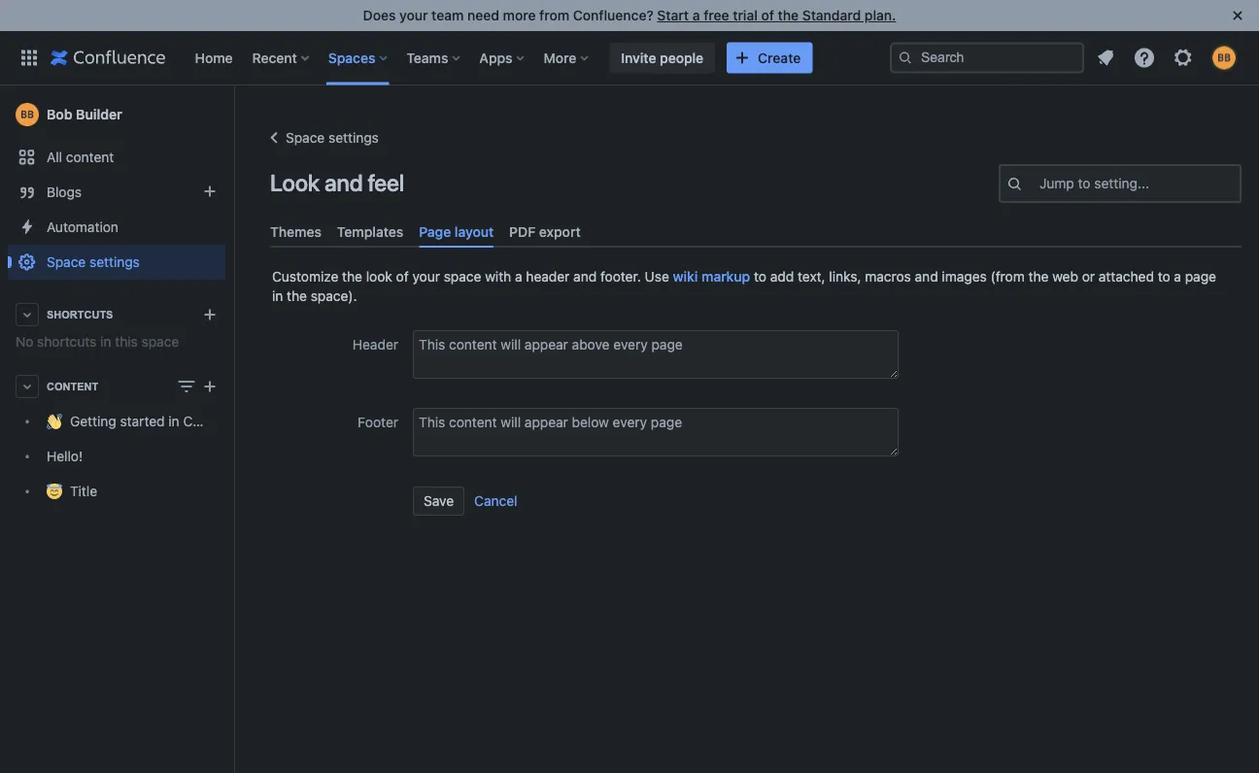 Task type: vqa. For each thing, say whether or not it's contained in the screenshot.
templates
yes



Task type: describe. For each thing, give the bounding box(es) containing it.
create
[[758, 50, 801, 66]]

plan.
[[865, 7, 897, 23]]

recent button
[[247, 42, 317, 73]]

header
[[353, 337, 399, 353]]

1 horizontal spatial space
[[444, 269, 482, 285]]

spaces
[[328, 50, 376, 66]]

shortcuts button
[[8, 297, 226, 332]]

wiki
[[673, 269, 698, 285]]

bob
[[47, 106, 72, 122]]

Search settings text field
[[1040, 174, 1044, 193]]

pdf
[[510, 224, 536, 240]]

or
[[1083, 269, 1096, 285]]

start a free trial of the standard plan. link
[[658, 7, 897, 23]]

page layout link
[[411, 216, 502, 248]]

2 horizontal spatial to
[[1159, 269, 1171, 285]]

customize the look of your space with a header and footer. use wiki markup
[[272, 269, 751, 285]]

look
[[366, 269, 393, 285]]

free
[[704, 7, 730, 23]]

getting started in confluence link
[[8, 404, 255, 439]]

create a blog image
[[198, 180, 222, 203]]

a inside to add text, links, macros and images (from the web or attached to a page in the space).
[[1175, 269, 1182, 285]]

0 horizontal spatial to
[[754, 269, 767, 285]]

create button
[[727, 42, 813, 73]]

Footer text field
[[413, 409, 899, 457]]

add
[[771, 269, 795, 285]]

macros
[[865, 269, 912, 285]]

themes link
[[262, 216, 329, 248]]

the up space).
[[342, 269, 363, 285]]

automation
[[47, 219, 119, 235]]

home link
[[189, 42, 239, 73]]

invite people
[[622, 50, 704, 66]]

0 horizontal spatial space
[[47, 254, 86, 270]]

feel
[[368, 169, 404, 196]]

confluence?
[[573, 7, 654, 23]]

1 horizontal spatial and
[[574, 269, 597, 285]]

in for no shortcuts in this space
[[100, 334, 111, 350]]

content
[[47, 381, 98, 393]]

builder
[[76, 106, 122, 122]]

footer
[[358, 415, 399, 431]]

no
[[16, 334, 33, 350]]

links,
[[830, 269, 862, 285]]

notification icon image
[[1095, 46, 1118, 70]]

use
[[645, 269, 670, 285]]

Header text field
[[413, 331, 899, 379]]

home
[[195, 50, 233, 66]]

add shortcut image
[[198, 303, 222, 327]]

0 horizontal spatial and
[[325, 169, 363, 196]]

layout
[[455, 224, 494, 240]]

team
[[432, 7, 464, 23]]

templates
[[337, 224, 404, 240]]

hello! link
[[8, 439, 226, 474]]

shortcuts
[[47, 309, 113, 321]]

apps
[[480, 50, 513, 66]]

0 vertical spatial space settings
[[286, 130, 379, 146]]

invite
[[622, 50, 657, 66]]

tab list containing themes
[[262, 216, 1250, 248]]

need
[[468, 7, 500, 23]]

header
[[526, 269, 570, 285]]

global element
[[12, 31, 891, 85]]

0 horizontal spatial a
[[515, 269, 523, 285]]

all
[[47, 149, 62, 165]]

no shortcuts in this space
[[16, 334, 179, 350]]

standard
[[803, 7, 862, 23]]

wiki markup button
[[673, 268, 751, 287]]

bob builder
[[47, 106, 122, 122]]

change view image
[[175, 375, 198, 399]]

page
[[419, 224, 451, 240]]

appswitcher icon image
[[17, 46, 41, 70]]

0 vertical spatial of
[[762, 7, 775, 23]]

invite people button
[[610, 42, 716, 73]]

jump to setting...
[[1040, 175, 1150, 192]]

Search field
[[891, 42, 1085, 73]]

title
[[70, 484, 97, 500]]

markup
[[702, 269, 751, 285]]

trial
[[733, 7, 758, 23]]

jump
[[1040, 175, 1075, 192]]



Task type: locate. For each thing, give the bounding box(es) containing it.
space settings link up look and feel
[[262, 126, 379, 150]]

0 horizontal spatial of
[[396, 269, 409, 285]]

0 horizontal spatial space
[[142, 334, 179, 350]]

1 horizontal spatial space settings link
[[262, 126, 379, 150]]

tab list
[[262, 216, 1250, 248]]

and
[[325, 169, 363, 196], [574, 269, 597, 285], [915, 269, 939, 285]]

1 horizontal spatial of
[[762, 7, 775, 23]]

getting started in confluence
[[70, 414, 255, 430]]

2 horizontal spatial a
[[1175, 269, 1182, 285]]

page layout
[[419, 224, 494, 240]]

0 vertical spatial space
[[444, 269, 482, 285]]

space settings
[[286, 130, 379, 146], [47, 254, 140, 270]]

0 vertical spatial space
[[286, 130, 325, 146]]

1 horizontal spatial space
[[286, 130, 325, 146]]

1 vertical spatial in
[[100, 334, 111, 350]]

space
[[286, 130, 325, 146], [47, 254, 86, 270]]

footer.
[[601, 269, 641, 285]]

search image
[[898, 50, 914, 66]]

1 horizontal spatial a
[[693, 7, 701, 23]]

tree containing getting started in confluence
[[8, 404, 255, 509]]

banner containing home
[[0, 31, 1260, 86]]

in inside to add text, links, macros and images (from the web or attached to a page in the space).
[[272, 288, 283, 304]]

2 horizontal spatial in
[[272, 288, 283, 304]]

confluence
[[183, 414, 255, 430]]

space settings link down automation
[[8, 245, 226, 280]]

customize
[[272, 269, 339, 285]]

space).
[[311, 288, 357, 304]]

0 horizontal spatial settings
[[89, 254, 140, 270]]

in for getting started in confluence
[[169, 414, 180, 430]]

recent
[[252, 50, 297, 66]]

to right jump
[[1079, 175, 1091, 192]]

settings down the automation link
[[89, 254, 140, 270]]

blogs
[[47, 184, 82, 200]]

2 vertical spatial in
[[169, 414, 180, 430]]

your down page
[[413, 269, 440, 285]]

look
[[270, 169, 320, 196]]

setting...
[[1095, 175, 1150, 192]]

1 vertical spatial space settings
[[47, 254, 140, 270]]

all content
[[47, 149, 114, 165]]

and left the feel
[[325, 169, 363, 196]]

(from
[[991, 269, 1025, 285]]

None submit
[[413, 487, 465, 516], [474, 487, 519, 516], [413, 487, 465, 516], [474, 487, 519, 516]]

1 vertical spatial space settings link
[[8, 245, 226, 280]]

does your team need more from confluence? start a free trial of the standard plan.
[[363, 7, 897, 23]]

web
[[1053, 269, 1079, 285]]

space settings link
[[262, 126, 379, 150], [8, 245, 226, 280]]

1 horizontal spatial space settings
[[286, 130, 379, 146]]

a left page
[[1175, 269, 1182, 285]]

a left free
[[693, 7, 701, 23]]

export
[[539, 224, 581, 240]]

space settings inside space element
[[47, 254, 140, 270]]

teams button
[[401, 42, 468, 73]]

collapse sidebar image
[[212, 95, 255, 134]]

1 horizontal spatial to
[[1079, 175, 1091, 192]]

teams
[[407, 50, 449, 66]]

the down the customize
[[287, 288, 307, 304]]

help icon image
[[1134, 46, 1157, 70]]

0 vertical spatial settings
[[329, 130, 379, 146]]

getting
[[70, 414, 116, 430]]

themes
[[270, 224, 322, 240]]

of right look
[[396, 269, 409, 285]]

all content link
[[8, 140, 226, 175]]

settings inside space element
[[89, 254, 140, 270]]

a
[[693, 7, 701, 23], [515, 269, 523, 285], [1175, 269, 1182, 285]]

settings up look and feel
[[329, 130, 379, 146]]

0 horizontal spatial space settings
[[47, 254, 140, 270]]

a right with
[[515, 269, 523, 285]]

settings
[[329, 130, 379, 146], [89, 254, 140, 270]]

in down the customize
[[272, 288, 283, 304]]

automation link
[[8, 210, 226, 245]]

of right trial
[[762, 7, 775, 23]]

1 vertical spatial space
[[142, 334, 179, 350]]

text,
[[798, 269, 826, 285]]

more
[[544, 50, 577, 66]]

create content image
[[198, 375, 222, 399]]

confluence image
[[51, 46, 166, 70], [51, 46, 166, 70]]

the
[[778, 7, 799, 23], [342, 269, 363, 285], [1029, 269, 1049, 285], [287, 288, 307, 304]]

from
[[540, 7, 570, 23]]

banner
[[0, 31, 1260, 86]]

space element
[[0, 86, 255, 774]]

shortcuts
[[37, 334, 97, 350]]

in left this at the left of the page
[[100, 334, 111, 350]]

your
[[400, 7, 428, 23], [413, 269, 440, 285]]

pdf export
[[510, 224, 581, 240]]

to left the add on the right top of the page
[[754, 269, 767, 285]]

tree
[[8, 404, 255, 509]]

to add text, links, macros and images (from the web or attached to a page in the space).
[[272, 269, 1217, 304]]

space settings up look and feel
[[286, 130, 379, 146]]

space left with
[[444, 269, 482, 285]]

the right trial
[[778, 7, 799, 23]]

your left team
[[400, 7, 428, 23]]

does
[[363, 7, 396, 23]]

hello!
[[47, 449, 83, 465]]

space right this at the left of the page
[[142, 334, 179, 350]]

spaces button
[[323, 42, 395, 73]]

more
[[503, 7, 536, 23]]

1 vertical spatial your
[[413, 269, 440, 285]]

0 vertical spatial your
[[400, 7, 428, 23]]

0 vertical spatial in
[[272, 288, 283, 304]]

settings icon image
[[1172, 46, 1196, 70]]

bob builder link
[[8, 95, 226, 134]]

content button
[[8, 369, 226, 404]]

0 horizontal spatial space settings link
[[8, 245, 226, 280]]

look and feel
[[270, 169, 404, 196]]

space settings down automation
[[47, 254, 140, 270]]

tree inside space element
[[8, 404, 255, 509]]

close image
[[1227, 4, 1250, 27]]

space
[[444, 269, 482, 285], [142, 334, 179, 350]]

1 vertical spatial space
[[47, 254, 86, 270]]

space down automation
[[47, 254, 86, 270]]

content
[[66, 149, 114, 165]]

2 horizontal spatial and
[[915, 269, 939, 285]]

0 vertical spatial space settings link
[[262, 126, 379, 150]]

apps button
[[474, 42, 532, 73]]

and left the images
[[915, 269, 939, 285]]

pdf export link
[[502, 216, 589, 248]]

started
[[120, 414, 165, 430]]

title link
[[8, 474, 226, 509]]

people
[[660, 50, 704, 66]]

1 horizontal spatial in
[[169, 414, 180, 430]]

the left "web"
[[1029, 269, 1049, 285]]

space up look
[[286, 130, 325, 146]]

templates link
[[329, 216, 411, 248]]

page
[[1186, 269, 1217, 285]]

with
[[485, 269, 512, 285]]

images
[[942, 269, 988, 285]]

in right started
[[169, 414, 180, 430]]

attached
[[1099, 269, 1155, 285]]

and left the footer.
[[574, 269, 597, 285]]

to
[[1079, 175, 1091, 192], [754, 269, 767, 285], [1159, 269, 1171, 285]]

1 horizontal spatial settings
[[329, 130, 379, 146]]

start
[[658, 7, 689, 23]]

and inside to add text, links, macros and images (from the web or attached to a page in the space).
[[915, 269, 939, 285]]

1 vertical spatial settings
[[89, 254, 140, 270]]

to left page
[[1159, 269, 1171, 285]]

0 horizontal spatial in
[[100, 334, 111, 350]]

this
[[115, 334, 138, 350]]

more button
[[538, 42, 596, 73]]

blogs link
[[8, 175, 226, 210]]

1 vertical spatial of
[[396, 269, 409, 285]]



